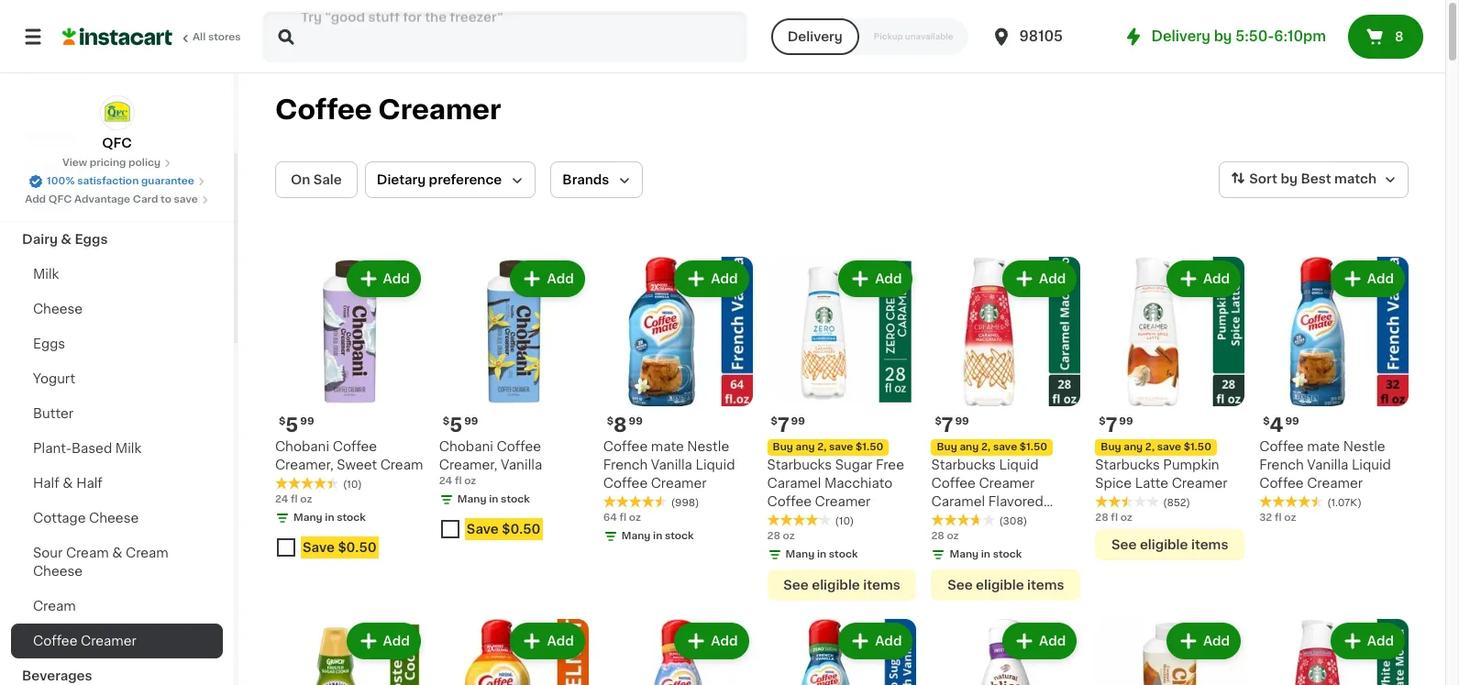Task type: locate. For each thing, give the bounding box(es) containing it.
28 down spice
[[1095, 513, 1108, 523]]

milk down dairy
[[33, 268, 59, 281]]

0 horizontal spatial see eligible items button
[[767, 569, 917, 601]]

starbucks left sugar
[[767, 458, 832, 471]]

buy for starbucks sugar free caramel macchiato coffee creamer
[[773, 442, 793, 452]]

save $0.50
[[467, 523, 541, 535], [303, 541, 377, 554]]

1 horizontal spatial see
[[948, 579, 973, 591]]

1 horizontal spatial save $0.50
[[467, 523, 541, 535]]

0 horizontal spatial coffee mate nestle french vanilla liquid coffee creamer
[[603, 440, 735, 490]]

& down cottage cheese link
[[112, 547, 122, 559]]

caramel left "flavored"
[[931, 495, 985, 508]]

creamer down pumpkin
[[1172, 477, 1228, 490]]

3 $ from the left
[[607, 416, 614, 426]]

2 french from the left
[[1259, 458, 1304, 471]]

eligible for caramel
[[976, 579, 1024, 591]]

0 horizontal spatial liquid
[[696, 458, 735, 471]]

2 mate from the left
[[1307, 440, 1340, 453]]

by right sort
[[1281, 173, 1298, 185]]

4
[[1270, 415, 1283, 435]]

qfc
[[102, 137, 132, 149], [48, 194, 72, 205]]

7 $ from the left
[[1263, 416, 1270, 426]]

starbucks pumpkin spice latte creamer
[[1095, 458, 1228, 490]]

1 liquid from the left
[[696, 458, 735, 471]]

3 7 from the left
[[1106, 415, 1117, 435]]

stock down (308)
[[993, 549, 1022, 559]]

see eligible items button
[[1095, 529, 1245, 560], [767, 569, 917, 601], [931, 569, 1081, 601]]

5 $ from the left
[[935, 416, 942, 426]]

eggs link
[[11, 326, 223, 361]]

starbucks up "flavored"
[[931, 458, 996, 471]]

2 $1.50 from the left
[[1020, 442, 1047, 452]]

7 up starbucks liquid coffee creamer caramel flavored creamer
[[942, 415, 953, 435]]

coffee inside "chobani coffee creamer, vanilla 24 fl oz"
[[497, 440, 541, 453]]

oz
[[464, 476, 476, 486], [300, 494, 312, 504], [629, 513, 641, 523], [1120, 513, 1132, 523], [1284, 513, 1296, 523], [783, 531, 795, 541], [947, 531, 959, 541]]

view pricing policy
[[62, 158, 161, 168]]

$ inside $ 8 99
[[607, 416, 614, 426]]

1 horizontal spatial delivery
[[1152, 29, 1211, 43]]

creamer, for vanilla
[[439, 458, 498, 471]]

spice
[[1095, 477, 1132, 490]]

nestle up (1.07k)
[[1343, 440, 1385, 453]]

see eligible items button for caramel
[[931, 569, 1081, 601]]

milk right based at left
[[115, 442, 141, 455]]

cheese down half & half link
[[89, 512, 139, 525]]

2 horizontal spatial see eligible items button
[[1095, 529, 1245, 560]]

best
[[1301, 173, 1331, 185]]

5 up "chobani coffee creamer, vanilla 24 fl oz"
[[450, 415, 462, 435]]

save $0.50 button for chobani coffee creamer, sweet cream
[[275, 533, 424, 566]]

100% satisfaction guarantee button
[[29, 171, 205, 189]]

fl for 4
[[1275, 513, 1282, 523]]

$ 5 99 up "chobani coffee creamer, vanilla 24 fl oz"
[[443, 415, 478, 435]]

cottage
[[33, 512, 86, 525]]

coffee
[[275, 96, 372, 123], [333, 440, 377, 453], [497, 440, 541, 453], [603, 440, 648, 453], [1259, 440, 1304, 453], [603, 477, 648, 490], [931, 477, 976, 490], [1259, 477, 1304, 490], [767, 495, 812, 508], [33, 635, 77, 647]]

& right dairy
[[61, 233, 72, 246]]

nestle
[[687, 440, 729, 453], [1343, 440, 1385, 453]]

delivery inside button
[[788, 30, 843, 43]]

many in stock down "chobani coffee creamer, vanilla 24 fl oz"
[[458, 494, 530, 504]]

$0.50 down sweet
[[338, 541, 377, 554]]

1 horizontal spatial see eligible items button
[[931, 569, 1081, 601]]

1 horizontal spatial items
[[1027, 579, 1064, 591]]

eligible for creamer
[[1140, 538, 1188, 551]]

brands
[[562, 173, 609, 186]]

creamer, inside "chobani coffee creamer, vanilla 24 fl oz"
[[439, 458, 498, 471]]

2 $ 7 99 from the left
[[935, 415, 969, 435]]

french down "$ 4 99"
[[1259, 458, 1304, 471]]

Best match Sort by field
[[1219, 161, 1409, 198]]

cheese up eggs "link"
[[33, 303, 83, 315]]

1 horizontal spatial coffee mate nestle french vanilla liquid coffee creamer
[[1259, 440, 1391, 490]]

recipes link
[[11, 117, 223, 152]]

by for sort
[[1281, 173, 1298, 185]]

2 99 from the left
[[464, 416, 478, 426]]

coffee creamer up dietary
[[275, 96, 501, 123]]

starbucks up spice
[[1095, 458, 1160, 471]]

dairy & eggs
[[22, 233, 108, 246]]

3 99 from the left
[[629, 416, 643, 426]]

0 horizontal spatial 2,
[[817, 442, 827, 452]]

add
[[25, 194, 46, 205], [383, 272, 410, 285], [547, 272, 574, 285], [711, 272, 738, 285], [875, 272, 902, 285], [1039, 272, 1066, 285], [1203, 272, 1230, 285], [1367, 272, 1394, 285], [383, 635, 410, 647], [547, 635, 574, 647], [711, 635, 738, 647], [875, 635, 902, 647], [1039, 635, 1066, 647], [1203, 635, 1230, 647], [1367, 635, 1394, 647]]

nestle for 8
[[687, 440, 729, 453]]

$0.50 down "chobani coffee creamer, vanilla 24 fl oz"
[[502, 523, 541, 535]]

many in stock for chobani coffee creamer, sweet cream
[[293, 513, 366, 523]]

0 horizontal spatial see
[[783, 579, 809, 591]]

$ 7 99
[[771, 415, 805, 435], [935, 415, 969, 435], [1099, 415, 1133, 435]]

0 vertical spatial by
[[1214, 29, 1232, 43]]

many down 64 fl oz
[[622, 531, 651, 541]]

any for creamer
[[960, 442, 979, 452]]

see eligible items
[[1112, 538, 1228, 551], [783, 579, 900, 591], [948, 579, 1064, 591]]

french for 8
[[603, 458, 648, 471]]

1 horizontal spatial save $0.50 button
[[439, 514, 589, 547]]

3 starbucks from the left
[[1095, 458, 1160, 471]]

stock for starbucks liquid coffee creamer caramel flavored creamer
[[993, 549, 1022, 559]]

1 2, from the left
[[817, 442, 827, 452]]

1 mate from the left
[[651, 440, 684, 453]]

1 horizontal spatial creamer,
[[439, 458, 498, 471]]

3 any from the left
[[1124, 442, 1143, 452]]

buy any 2, save $1.50 up starbucks liquid coffee creamer caramel flavored creamer
[[937, 442, 1047, 452]]

(10) down sweet
[[343, 480, 362, 490]]

2 nestle from the left
[[1343, 440, 1385, 453]]

0 horizontal spatial buy any 2, save $1.50
[[773, 442, 883, 452]]

28
[[1095, 513, 1108, 523], [767, 531, 780, 541], [931, 531, 944, 541]]

(308)
[[999, 516, 1027, 526]]

& up cottage
[[63, 477, 73, 490]]

1 half from the left
[[33, 477, 59, 490]]

99 inside $ 8 99
[[629, 416, 643, 426]]

1 horizontal spatial liquid
[[999, 458, 1039, 471]]

stock down (998) in the left of the page
[[665, 531, 694, 541]]

cheese down sour
[[33, 565, 83, 578]]

$1.50 up "flavored"
[[1020, 442, 1047, 452]]

(10) down starbucks sugar free caramel macchiato coffee creamer
[[835, 516, 854, 526]]

qfc up view pricing policy link
[[102, 137, 132, 149]]

mate up (998) in the left of the page
[[651, 440, 684, 453]]

starbucks inside starbucks pumpkin spice latte creamer
[[1095, 458, 1160, 471]]

3 2, from the left
[[1145, 442, 1155, 452]]

creamer down macchiato
[[815, 495, 871, 508]]

0 horizontal spatial save $0.50 button
[[275, 533, 424, 566]]

coffee creamer
[[275, 96, 501, 123], [33, 635, 137, 647]]

$
[[279, 416, 286, 426], [443, 416, 450, 426], [607, 416, 614, 426], [771, 416, 778, 426], [935, 416, 942, 426], [1099, 416, 1106, 426], [1263, 416, 1270, 426]]

nestle for 4
[[1343, 440, 1385, 453]]

stock down starbucks sugar free caramel macchiato coffee creamer
[[829, 549, 858, 559]]

save
[[467, 523, 499, 535], [303, 541, 335, 554]]

save $0.50 button down 24 fl oz
[[275, 533, 424, 566]]

add qfc advantage card to save
[[25, 194, 198, 205]]

0 vertical spatial (10)
[[343, 480, 362, 490]]

2, for sugar
[[817, 442, 827, 452]]

1 horizontal spatial $0.50
[[502, 523, 541, 535]]

2 horizontal spatial $ 7 99
[[1099, 415, 1133, 435]]

in for starbucks sugar free caramel macchiato coffee creamer
[[817, 549, 826, 559]]

2 any from the left
[[960, 442, 979, 452]]

1 vertical spatial save
[[303, 541, 335, 554]]

lists
[[51, 63, 83, 76]]

(10)
[[343, 480, 362, 490], [835, 516, 854, 526]]

mate up (1.07k)
[[1307, 440, 1340, 453]]

4 99 from the left
[[791, 416, 805, 426]]

delivery for delivery by 5:50-6:10pm
[[1152, 29, 1211, 43]]

1 5 from the left
[[286, 415, 298, 435]]

0 horizontal spatial nestle
[[687, 440, 729, 453]]

many for coffee mate nestle french vanilla liquid coffee creamer
[[622, 531, 651, 541]]

buy for starbucks liquid coffee creamer caramel flavored creamer
[[937, 442, 957, 452]]

1 coffee mate nestle french vanilla liquid coffee creamer from the left
[[603, 440, 735, 490]]

1 horizontal spatial starbucks
[[931, 458, 996, 471]]

4 $ from the left
[[771, 416, 778, 426]]

chobani inside "chobani coffee creamer, vanilla 24 fl oz"
[[439, 440, 493, 453]]

1 horizontal spatial $1.50
[[1020, 442, 1047, 452]]

$1.50 for liquid
[[1020, 442, 1047, 452]]

0 horizontal spatial $ 5 99
[[279, 415, 314, 435]]

eligible
[[1140, 538, 1188, 551], [812, 579, 860, 591], [976, 579, 1024, 591]]

1 vertical spatial 8
[[614, 415, 627, 435]]

eligible for macchiato
[[812, 579, 860, 591]]

creamer up "beverages" link
[[81, 635, 137, 647]]

0 horizontal spatial creamer,
[[275, 458, 334, 471]]

mate for 4
[[1307, 440, 1340, 453]]

0 horizontal spatial eligible
[[812, 579, 860, 591]]

1 horizontal spatial buy any 2, save $1.50
[[937, 442, 1047, 452]]

1 horizontal spatial 2,
[[981, 442, 991, 452]]

liquid
[[696, 458, 735, 471], [999, 458, 1039, 471], [1352, 458, 1391, 471]]

half
[[33, 477, 59, 490], [76, 477, 103, 490]]

stock down "chobani coffee creamer, vanilla 24 fl oz"
[[501, 494, 530, 504]]

0 vertical spatial cheese
[[33, 303, 83, 315]]

preference
[[429, 173, 502, 186]]

1 horizontal spatial $ 5 99
[[443, 415, 478, 435]]

$ 5 99 up chobani coffee creamer, sweet cream
[[279, 415, 314, 435]]

stock down sweet
[[337, 513, 366, 523]]

half down plant-based milk
[[76, 477, 103, 490]]

3 buy from the left
[[1101, 442, 1121, 452]]

any
[[796, 442, 815, 452], [960, 442, 979, 452], [1124, 442, 1143, 452]]

cream link
[[11, 589, 223, 624]]

1 horizontal spatial eggs
[[75, 233, 108, 246]]

0 horizontal spatial 5
[[286, 415, 298, 435]]

1 28 oz from the left
[[767, 531, 795, 541]]

1 horizontal spatial mate
[[1307, 440, 1340, 453]]

1 chobani from the left
[[275, 440, 329, 453]]

view pricing policy link
[[62, 156, 172, 171]]

yogurt link
[[11, 361, 223, 396]]

buy any 2, save $1.50 up sugar
[[773, 442, 883, 452]]

98105 button
[[990, 11, 1100, 62]]

0 horizontal spatial by
[[1214, 29, 1232, 43]]

6 99 from the left
[[1119, 416, 1133, 426]]

2 horizontal spatial buy
[[1101, 442, 1121, 452]]

&
[[61, 233, 72, 246], [63, 477, 73, 490], [112, 547, 122, 559]]

any up starbucks liquid coffee creamer caramel flavored creamer
[[960, 442, 979, 452]]

2 2, from the left
[[981, 442, 991, 452]]

2, up starbucks sugar free caramel macchiato coffee creamer
[[817, 442, 827, 452]]

2 vertical spatial cheese
[[33, 565, 83, 578]]

7 up starbucks sugar free caramel macchiato coffee creamer
[[778, 415, 789, 435]]

$1.50 for sugar
[[856, 442, 883, 452]]

2, up starbucks liquid coffee creamer caramel flavored creamer
[[981, 442, 991, 452]]

cheese
[[33, 303, 83, 315], [89, 512, 139, 525], [33, 565, 83, 578]]

2 chobani from the left
[[439, 440, 493, 453]]

by left 5:50-
[[1214, 29, 1232, 43]]

(10) for buy any 2, save $1.50
[[835, 516, 854, 526]]

buy up starbucks sugar free caramel macchiato coffee creamer
[[773, 442, 793, 452]]

5 up chobani coffee creamer, sweet cream
[[286, 415, 298, 435]]

& for half
[[63, 477, 73, 490]]

qfc down 100%
[[48, 194, 72, 205]]

cream down cottage cheese
[[66, 547, 109, 559]]

1 $ 5 99 from the left
[[279, 415, 314, 435]]

caramel
[[767, 477, 821, 490], [931, 495, 985, 508]]

1 french from the left
[[603, 458, 648, 471]]

1 horizontal spatial chobani
[[439, 440, 493, 453]]

2 5 from the left
[[450, 415, 462, 435]]

product group
[[275, 257, 424, 566], [439, 257, 589, 547], [603, 257, 753, 547], [767, 257, 917, 601], [931, 257, 1081, 601], [1095, 257, 1245, 560], [1259, 257, 1409, 525], [275, 619, 424, 685], [439, 619, 589, 685], [603, 619, 753, 685], [767, 619, 917, 685], [931, 619, 1081, 685], [1095, 619, 1245, 685], [1259, 619, 1409, 685]]

add button
[[348, 262, 419, 295], [512, 262, 583, 295], [676, 262, 747, 295], [840, 262, 911, 295], [1004, 262, 1075, 295], [1168, 262, 1239, 295], [1332, 262, 1403, 295], [348, 624, 419, 657], [512, 624, 583, 657], [676, 624, 747, 657], [840, 624, 911, 657], [1004, 624, 1075, 657], [1168, 624, 1239, 657], [1332, 624, 1403, 657]]

in
[[489, 494, 498, 504], [325, 513, 334, 523], [653, 531, 662, 541], [817, 549, 826, 559], [981, 549, 991, 559]]

1 vertical spatial by
[[1281, 173, 1298, 185]]

2 liquid from the left
[[999, 458, 1039, 471]]

1 vertical spatial save $0.50
[[303, 541, 377, 554]]

coffee creamer up beverages
[[33, 635, 137, 647]]

by
[[1214, 29, 1232, 43], [1281, 173, 1298, 185]]

cream inside chobani coffee creamer, sweet cream
[[380, 458, 423, 471]]

24
[[439, 476, 452, 486], [275, 494, 288, 504]]

2 horizontal spatial liquid
[[1352, 458, 1391, 471]]

2 horizontal spatial 7
[[1106, 415, 1117, 435]]

sugar
[[835, 458, 873, 471]]

$ inside "$ 4 99"
[[1263, 416, 1270, 426]]

8 inside 8 button
[[1395, 30, 1404, 43]]

nestle up (998) in the left of the page
[[687, 440, 729, 453]]

3 $1.50 from the left
[[1184, 442, 1211, 452]]

many down starbucks liquid coffee creamer caramel flavored creamer
[[950, 549, 979, 559]]

coffee mate nestle french vanilla liquid coffee creamer for 4
[[1259, 440, 1391, 490]]

0 vertical spatial save $0.50
[[467, 523, 541, 535]]

1 horizontal spatial 5
[[450, 415, 462, 435]]

1 horizontal spatial nestle
[[1343, 440, 1385, 453]]

buy up spice
[[1101, 442, 1121, 452]]

2 vanilla from the left
[[651, 458, 692, 471]]

2 28 oz from the left
[[931, 531, 959, 541]]

1 creamer, from the left
[[275, 458, 334, 471]]

coffee mate nestle french vanilla liquid coffee creamer up (998) in the left of the page
[[603, 440, 735, 490]]

buy any 2, save $1.50 up starbucks pumpkin spice latte creamer
[[1101, 442, 1211, 452]]

2 horizontal spatial any
[[1124, 442, 1143, 452]]

2 horizontal spatial see eligible items
[[1112, 538, 1228, 551]]

1 buy from the left
[[773, 442, 793, 452]]

by inside 'field'
[[1281, 173, 1298, 185]]

0 horizontal spatial coffee creamer
[[33, 635, 137, 647]]

many in stock down (308)
[[950, 549, 1022, 559]]

1 starbucks from the left
[[767, 458, 832, 471]]

many down 24 fl oz
[[293, 513, 323, 523]]

2 buy from the left
[[937, 442, 957, 452]]

many for chobani coffee creamer, sweet cream
[[293, 513, 323, 523]]

creamer
[[378, 96, 501, 123], [651, 477, 707, 490], [979, 477, 1035, 490], [1172, 477, 1228, 490], [1307, 477, 1363, 490], [815, 495, 871, 508], [931, 513, 987, 526], [81, 635, 137, 647]]

half down plant-
[[33, 477, 59, 490]]

0 horizontal spatial mate
[[651, 440, 684, 453]]

28 oz for starbucks sugar free caramel macchiato coffee creamer
[[767, 531, 795, 541]]

2 horizontal spatial starbucks
[[1095, 458, 1160, 471]]

fl for buy any 2, save $1.50
[[1111, 513, 1118, 523]]

0 horizontal spatial 28
[[767, 531, 780, 541]]

2 vertical spatial &
[[112, 547, 122, 559]]

save up starbucks liquid coffee creamer caramel flavored creamer
[[993, 442, 1017, 452]]

cream down cottage cheese link
[[126, 547, 168, 559]]

0 horizontal spatial starbucks
[[767, 458, 832, 471]]

1 $ 7 99 from the left
[[771, 415, 805, 435]]

yogurt
[[33, 372, 75, 385]]

add inside 'add qfc advantage card to save' link
[[25, 194, 46, 205]]

$1.50 up sugar
[[856, 442, 883, 452]]

save up starbucks pumpkin spice latte creamer
[[1157, 442, 1181, 452]]

many
[[458, 494, 487, 504], [293, 513, 323, 523], [622, 531, 651, 541], [786, 549, 815, 559], [950, 549, 979, 559]]

save $0.50 button for chobani coffee creamer, vanilla
[[439, 514, 589, 547]]

2 horizontal spatial eligible
[[1140, 538, 1188, 551]]

save up sugar
[[829, 442, 853, 452]]

see
[[1112, 538, 1137, 551], [783, 579, 809, 591], [948, 579, 973, 591]]

items for starbucks liquid coffee creamer caramel flavored creamer
[[1027, 579, 1064, 591]]

1 horizontal spatial any
[[960, 442, 979, 452]]

1 horizontal spatial qfc
[[102, 137, 132, 149]]

liquid up (998) in the left of the page
[[696, 458, 735, 471]]

1 vertical spatial (10)
[[835, 516, 854, 526]]

1 horizontal spatial by
[[1281, 173, 1298, 185]]

creamer,
[[275, 458, 334, 471], [439, 458, 498, 471]]

liquid for 4
[[1352, 458, 1391, 471]]

creamer, inside chobani coffee creamer, sweet cream
[[275, 458, 334, 471]]

None search field
[[262, 11, 747, 62]]

7 99 from the left
[[1285, 416, 1299, 426]]

0 vertical spatial 24
[[439, 476, 452, 486]]

1 horizontal spatial half
[[76, 477, 103, 490]]

many down starbucks sugar free caramel macchiato coffee creamer
[[786, 549, 815, 559]]

1 $1.50 from the left
[[856, 442, 883, 452]]

0 horizontal spatial 8
[[614, 415, 627, 435]]

creamer up (998) in the left of the page
[[651, 477, 707, 490]]

milk
[[33, 268, 59, 281], [115, 442, 141, 455]]

1 buy any 2, save $1.50 from the left
[[773, 442, 883, 452]]

1 horizontal spatial 24
[[439, 476, 452, 486]]

starbucks inside starbucks sugar free caramel macchiato coffee creamer
[[767, 458, 832, 471]]

1 99 from the left
[[300, 416, 314, 426]]

3 vanilla from the left
[[1307, 458, 1348, 471]]

cheese inside sour cream & cream cheese
[[33, 565, 83, 578]]

save down 24 fl oz
[[303, 541, 335, 554]]

stock for starbucks sugar free caramel macchiato coffee creamer
[[829, 549, 858, 559]]

starbucks inside starbucks liquid coffee creamer caramel flavored creamer
[[931, 458, 996, 471]]

$ 7 99 for starbucks sugar free caramel macchiato coffee creamer
[[771, 415, 805, 435]]

cream right sweet
[[380, 458, 423, 471]]

chobani coffee creamer, sweet cream
[[275, 440, 423, 471]]

chobani inside chobani coffee creamer, sweet cream
[[275, 440, 329, 453]]

2 horizontal spatial items
[[1191, 538, 1228, 551]]

7 for starbucks pumpkin spice latte creamer
[[1106, 415, 1117, 435]]

0 horizontal spatial see eligible items
[[783, 579, 900, 591]]

dietary
[[377, 173, 426, 186]]

many in stock down 24 fl oz
[[293, 513, 366, 523]]

eggs inside "link"
[[33, 338, 65, 350]]

liquid up (1.07k)
[[1352, 458, 1391, 471]]

0 vertical spatial 8
[[1395, 30, 1404, 43]]

2 $ 5 99 from the left
[[443, 415, 478, 435]]

many in stock down 64 fl oz
[[622, 531, 694, 541]]

0 horizontal spatial (10)
[[343, 480, 362, 490]]

1 horizontal spatial buy
[[937, 442, 957, 452]]

0 horizontal spatial any
[[796, 442, 815, 452]]

0 horizontal spatial $ 7 99
[[771, 415, 805, 435]]

save for chobani coffee creamer, vanilla
[[467, 523, 499, 535]]

2 starbucks from the left
[[931, 458, 996, 471]]

28 down starbucks sugar free caramel macchiato coffee creamer
[[767, 531, 780, 541]]

see for starbucks pumpkin spice latte creamer
[[1112, 538, 1137, 551]]

liquid up "flavored"
[[999, 458, 1039, 471]]

flavored
[[988, 495, 1044, 508]]

dietary preference
[[377, 173, 502, 186]]

7
[[778, 415, 789, 435], [942, 415, 953, 435], [1106, 415, 1117, 435]]

by for delivery
[[1214, 29, 1232, 43]]

0 horizontal spatial 7
[[778, 415, 789, 435]]

0 horizontal spatial vanilla
[[501, 458, 542, 471]]

1 nestle from the left
[[687, 440, 729, 453]]

1 7 from the left
[[778, 415, 789, 435]]

thanksgiving link
[[11, 152, 223, 187]]

stock for coffee mate nestle french vanilla liquid coffee creamer
[[665, 531, 694, 541]]

0 horizontal spatial eggs
[[33, 338, 65, 350]]

eggs up yogurt
[[33, 338, 65, 350]]

many in stock down starbucks sugar free caramel macchiato coffee creamer
[[786, 549, 858, 559]]

1 horizontal spatial 28
[[931, 531, 944, 541]]

1 horizontal spatial french
[[1259, 458, 1304, 471]]

99
[[300, 416, 314, 426], [464, 416, 478, 426], [629, 416, 643, 426], [791, 416, 805, 426], [955, 416, 969, 426], [1119, 416, 1133, 426], [1285, 416, 1299, 426]]

save $0.50 down "chobani coffee creamer, vanilla 24 fl oz"
[[467, 523, 541, 535]]

save $0.50 button down "chobani coffee creamer, vanilla 24 fl oz"
[[439, 514, 589, 547]]

chobani
[[275, 440, 329, 453], [439, 440, 493, 453]]

28 oz down starbucks liquid coffee creamer caramel flavored creamer
[[931, 531, 959, 541]]

1 vertical spatial 24
[[275, 494, 288, 504]]

1 horizontal spatial 7
[[942, 415, 953, 435]]

3 $ 7 99 from the left
[[1099, 415, 1133, 435]]

free
[[876, 458, 904, 471]]

eggs down advantage
[[75, 233, 108, 246]]

$1.50 up pumpkin
[[1184, 442, 1211, 452]]

coffee mate nestle french vanilla liquid coffee creamer up (1.07k)
[[1259, 440, 1391, 490]]

mate for 8
[[651, 440, 684, 453]]

2 horizontal spatial $1.50
[[1184, 442, 1211, 452]]

0 vertical spatial eggs
[[75, 233, 108, 246]]

liquid inside starbucks liquid coffee creamer caramel flavored creamer
[[999, 458, 1039, 471]]

vanilla for 8
[[651, 458, 692, 471]]

2 creamer, from the left
[[439, 458, 498, 471]]

2 horizontal spatial see
[[1112, 538, 1137, 551]]

2, up starbucks pumpkin spice latte creamer
[[1145, 442, 1155, 452]]

1 horizontal spatial vanilla
[[651, 458, 692, 471]]

1 vertical spatial caramel
[[931, 495, 985, 508]]

28 oz down starbucks sugar free caramel macchiato coffee creamer
[[767, 531, 795, 541]]

3 buy any 2, save $1.50 from the left
[[1101, 442, 1211, 452]]

items for starbucks sugar free caramel macchiato coffee creamer
[[863, 579, 900, 591]]

save down "chobani coffee creamer, vanilla 24 fl oz"
[[467, 523, 499, 535]]

$1.50
[[856, 442, 883, 452], [1020, 442, 1047, 452], [1184, 442, 1211, 452]]

(1.07k)
[[1327, 498, 1362, 508]]

28 down starbucks liquid coffee creamer caramel flavored creamer
[[931, 531, 944, 541]]

2 buy any 2, save $1.50 from the left
[[937, 442, 1047, 452]]

1 vertical spatial &
[[63, 477, 73, 490]]

$ 7 99 up starbucks liquid coffee creamer caramel flavored creamer
[[935, 415, 969, 435]]

vanilla
[[501, 458, 542, 471], [651, 458, 692, 471], [1307, 458, 1348, 471]]

3 liquid from the left
[[1352, 458, 1391, 471]]

many in stock for coffee mate nestle french vanilla liquid coffee creamer
[[622, 531, 694, 541]]

milk link
[[11, 257, 223, 292]]

(10) for 5
[[343, 480, 362, 490]]

caramel inside starbucks sugar free caramel macchiato coffee creamer
[[767, 477, 821, 490]]

$ 5 99
[[279, 415, 314, 435], [443, 415, 478, 435]]

1 any from the left
[[796, 442, 815, 452]]

7 for starbucks liquid coffee creamer caramel flavored creamer
[[942, 415, 953, 435]]

2 7 from the left
[[942, 415, 953, 435]]

creamer, for sweet
[[275, 458, 334, 471]]

1 vanilla from the left
[[501, 458, 542, 471]]

8
[[1395, 30, 1404, 43], [614, 415, 627, 435]]

0 vertical spatial milk
[[33, 268, 59, 281]]

1 vertical spatial $0.50
[[338, 541, 377, 554]]

0 horizontal spatial qfc
[[48, 194, 72, 205]]

$ 7 99 up starbucks sugar free caramel macchiato coffee creamer
[[771, 415, 805, 435]]

28 for starbucks sugar free caramel macchiato coffee creamer
[[767, 531, 780, 541]]

all stores link
[[62, 11, 242, 62]]

2 coffee mate nestle french vanilla liquid coffee creamer from the left
[[1259, 440, 1391, 490]]

buy any 2, save $1.50 for liquid
[[937, 442, 1047, 452]]

any for latte
[[1124, 442, 1143, 452]]

macchiato
[[824, 477, 893, 490]]

1 vertical spatial coffee creamer
[[33, 635, 137, 647]]

0 vertical spatial caramel
[[767, 477, 821, 490]]

1 horizontal spatial $ 7 99
[[935, 415, 969, 435]]

1 vertical spatial eggs
[[33, 338, 65, 350]]

0 horizontal spatial 28 oz
[[767, 531, 795, 541]]

$ 7 99 up spice
[[1099, 415, 1133, 435]]

1 horizontal spatial save
[[467, 523, 499, 535]]

save $0.50 down 24 fl oz
[[303, 541, 377, 554]]

0 vertical spatial $0.50
[[502, 523, 541, 535]]

0 vertical spatial coffee creamer
[[275, 96, 501, 123]]

delivery
[[1152, 29, 1211, 43], [788, 30, 843, 43]]

many in stock
[[458, 494, 530, 504], [293, 513, 366, 523], [622, 531, 694, 541], [786, 549, 858, 559], [950, 549, 1022, 559]]

0 vertical spatial save
[[467, 523, 499, 535]]

see for starbucks sugar free caramel macchiato coffee creamer
[[783, 579, 809, 591]]

buy up starbucks liquid coffee creamer caramel flavored creamer
[[937, 442, 957, 452]]

any up starbucks sugar free caramel macchiato coffee creamer
[[796, 442, 815, 452]]

(998)
[[671, 498, 699, 508]]



Task type: describe. For each thing, give the bounding box(es) containing it.
see eligible items for caramel
[[948, 579, 1064, 591]]

starbucks for caramel
[[767, 458, 832, 471]]

save right to
[[174, 194, 198, 205]]

28 fl oz
[[1095, 513, 1132, 523]]

delivery by 5:50-6:10pm
[[1152, 29, 1326, 43]]

save $0.50 for chobani coffee creamer, vanilla
[[467, 523, 541, 535]]

many in stock for starbucks sugar free caramel macchiato coffee creamer
[[786, 549, 858, 559]]

plant-based milk link
[[11, 431, 223, 466]]

see for starbucks liquid coffee creamer caramel flavored creamer
[[948, 579, 973, 591]]

on sale
[[291, 173, 342, 186]]

chobani for chobani coffee creamer, sweet cream
[[275, 440, 329, 453]]

creamer inside starbucks sugar free caramel macchiato coffee creamer
[[815, 495, 871, 508]]

buy any 2, save $1.50 for pumpkin
[[1101, 442, 1211, 452]]

starbucks liquid coffee creamer caramel flavored creamer
[[931, 458, 1044, 526]]

32 fl oz
[[1259, 513, 1296, 523]]

in for chobani coffee creamer, sweet cream
[[325, 513, 334, 523]]

beverages
[[22, 669, 92, 682]]

save for starbucks liquid coffee creamer caramel flavored creamer
[[993, 442, 1017, 452]]

qfc link
[[100, 95, 134, 152]]

5 for chobani coffee creamer, vanilla
[[450, 415, 462, 435]]

see eligible items button for creamer
[[1095, 529, 1245, 560]]

guarantee
[[141, 176, 194, 186]]

dairy
[[22, 233, 58, 246]]

creamer up "flavored"
[[979, 477, 1035, 490]]

save for starbucks pumpkin spice latte creamer
[[1157, 442, 1181, 452]]

any for caramel
[[796, 442, 815, 452]]

vanilla inside "chobani coffee creamer, vanilla 24 fl oz"
[[501, 458, 542, 471]]

sour cream & cream cheese link
[[11, 536, 223, 589]]

sort
[[1249, 173, 1278, 185]]

Search field
[[264, 13, 745, 61]]

caramel inside starbucks liquid coffee creamer caramel flavored creamer
[[931, 495, 985, 508]]

sour cream & cream cheese
[[33, 547, 168, 578]]

cheese link
[[11, 292, 223, 326]]

creamer up dietary preference
[[378, 96, 501, 123]]

half & half
[[33, 477, 103, 490]]

policy
[[128, 158, 161, 168]]

many for starbucks sugar free caramel macchiato coffee creamer
[[786, 549, 815, 559]]

stock for chobani coffee creamer, sweet cream
[[337, 513, 366, 523]]

buy any 2, save $1.50 for sugar
[[773, 442, 883, 452]]

satisfaction
[[77, 176, 139, 186]]

starbucks sugar free caramel macchiato coffee creamer
[[767, 458, 904, 508]]

1 horizontal spatial milk
[[115, 442, 141, 455]]

match
[[1334, 173, 1377, 185]]

100%
[[47, 176, 75, 186]]

dietary preference button
[[365, 161, 536, 198]]

0 horizontal spatial 24
[[275, 494, 288, 504]]

$ 4 99
[[1263, 415, 1299, 435]]

items for starbucks pumpkin spice latte creamer
[[1191, 538, 1228, 551]]

in for coffee mate nestle french vanilla liquid coffee creamer
[[653, 531, 662, 541]]

see eligible items for creamer
[[1112, 538, 1228, 551]]

$ 7 99 for starbucks liquid coffee creamer caramel flavored creamer
[[935, 415, 969, 435]]

$1.50 for pumpkin
[[1184, 442, 1211, 452]]

stores
[[208, 32, 241, 42]]

$ 5 99 for chobani coffee creamer, vanilla
[[443, 415, 478, 435]]

pricing
[[90, 158, 126, 168]]

produce
[[22, 198, 78, 211]]

0 horizontal spatial milk
[[33, 268, 59, 281]]

coffee inside chobani coffee creamer, sweet cream
[[333, 440, 377, 453]]

many in stock for starbucks liquid coffee creamer caramel flavored creamer
[[950, 549, 1022, 559]]

all
[[193, 32, 206, 42]]

many for starbucks liquid coffee creamer caramel flavored creamer
[[950, 549, 979, 559]]

24 fl oz
[[275, 494, 312, 504]]

produce link
[[11, 187, 223, 222]]

qfc logo image
[[100, 95, 134, 130]]

recipes
[[22, 128, 76, 141]]

butter
[[33, 407, 73, 420]]

& inside sour cream & cream cheese
[[112, 547, 122, 559]]

advantage
[[74, 194, 130, 205]]

1 vertical spatial cheese
[[89, 512, 139, 525]]

28 for starbucks liquid coffee creamer caramel flavored creamer
[[931, 531, 944, 541]]

6 $ from the left
[[1099, 416, 1106, 426]]

5:50-
[[1235, 29, 1274, 43]]

creamer inside starbucks pumpkin spice latte creamer
[[1172, 477, 1228, 490]]

add qfc advantage card to save link
[[25, 193, 209, 207]]

fl for 5
[[291, 494, 298, 504]]

save for chobani coffee creamer, sweet cream
[[303, 541, 335, 554]]

98105
[[1019, 29, 1063, 43]]

chobani for chobani coffee creamer, vanilla 24 fl oz
[[439, 440, 493, 453]]

$ 5 99 for chobani coffee creamer, sweet cream
[[279, 415, 314, 435]]

2, for liquid
[[981, 442, 991, 452]]

32
[[1259, 513, 1272, 523]]

service type group
[[771, 18, 968, 55]]

cream down sour
[[33, 600, 76, 613]]

coffee mate nestle french vanilla liquid coffee creamer for 8
[[603, 440, 735, 490]]

8 inside product "group"
[[614, 415, 627, 435]]

beverages link
[[11, 658, 223, 685]]

french for 4
[[1259, 458, 1304, 471]]

2, for pumpkin
[[1145, 442, 1155, 452]]

1 $ from the left
[[279, 416, 286, 426]]

6:10pm
[[1274, 29, 1326, 43]]

plant-
[[33, 442, 71, 455]]

28 oz for starbucks liquid coffee creamer caramel flavored creamer
[[931, 531, 959, 541]]

1 vertical spatial qfc
[[48, 194, 72, 205]]

fl for 8
[[619, 513, 626, 523]]

99 inside "$ 4 99"
[[1285, 416, 1299, 426]]

delivery button
[[771, 18, 859, 55]]

buy for starbucks pumpkin spice latte creamer
[[1101, 442, 1121, 452]]

cottage cheese link
[[11, 501, 223, 536]]

100% satisfaction guarantee
[[47, 176, 194, 186]]

thanksgiving
[[22, 163, 110, 176]]

brands button
[[551, 161, 643, 198]]

product group containing 4
[[1259, 257, 1409, 525]]

$0.50 for chobani coffee creamer, sweet cream
[[338, 541, 377, 554]]

many down "chobani coffee creamer, vanilla 24 fl oz"
[[458, 494, 487, 504]]

half & half link
[[11, 466, 223, 501]]

$0.50 for chobani coffee creamer, vanilla
[[502, 523, 541, 535]]

vanilla for 4
[[1307, 458, 1348, 471]]

cottage cheese
[[33, 512, 139, 525]]

$ 7 99 for starbucks pumpkin spice latte creamer
[[1099, 415, 1133, 435]]

product group containing 8
[[603, 257, 753, 547]]

in for starbucks liquid coffee creamer caramel flavored creamer
[[981, 549, 991, 559]]

liquid for 8
[[696, 458, 735, 471]]

on
[[291, 173, 310, 186]]

sour
[[33, 547, 63, 559]]

& for dairy
[[61, 233, 72, 246]]

pumpkin
[[1163, 458, 1219, 471]]

(852)
[[1163, 498, 1190, 508]]

64
[[603, 513, 617, 523]]

8 button
[[1348, 15, 1423, 59]]

plant-based milk
[[33, 442, 141, 455]]

save for starbucks sugar free caramel macchiato coffee creamer
[[829, 442, 853, 452]]

latte
[[1135, 477, 1169, 490]]

sweet
[[337, 458, 377, 471]]

see eligible items for macchiato
[[783, 579, 900, 591]]

view
[[62, 158, 87, 168]]

64 fl oz
[[603, 513, 641, 523]]

delivery for delivery
[[788, 30, 843, 43]]

card
[[133, 194, 158, 205]]

see eligible items button for macchiato
[[767, 569, 917, 601]]

coffee inside starbucks liquid coffee creamer caramel flavored creamer
[[931, 477, 976, 490]]

2 half from the left
[[76, 477, 103, 490]]

coffee creamer link
[[11, 624, 223, 658]]

coffee inside starbucks sugar free caramel macchiato coffee creamer
[[767, 495, 812, 508]]

7 for starbucks sugar free caramel macchiato coffee creamer
[[778, 415, 789, 435]]

instacart logo image
[[62, 26, 172, 48]]

28 for starbucks pumpkin spice latte creamer
[[1095, 513, 1108, 523]]

fl inside "chobani coffee creamer, vanilla 24 fl oz"
[[455, 476, 462, 486]]

0 vertical spatial qfc
[[102, 137, 132, 149]]

2 $ from the left
[[443, 416, 450, 426]]

butter link
[[11, 396, 223, 431]]

5 for chobani coffee creamer, sweet cream
[[286, 415, 298, 435]]

save $0.50 for chobani coffee creamer, sweet cream
[[303, 541, 377, 554]]

creamer left (308)
[[931, 513, 987, 526]]

lists link
[[11, 51, 223, 88]]

1 horizontal spatial coffee creamer
[[275, 96, 501, 123]]

best match
[[1301, 173, 1377, 185]]

dairy & eggs link
[[11, 222, 223, 257]]

on sale button
[[275, 161, 357, 198]]

chobani coffee creamer, vanilla 24 fl oz
[[439, 440, 542, 486]]

starbucks for latte
[[1095, 458, 1160, 471]]

based
[[71, 442, 112, 455]]

$ 8 99
[[607, 415, 643, 435]]

creamer up (1.07k)
[[1307, 477, 1363, 490]]

24 inside "chobani coffee creamer, vanilla 24 fl oz"
[[439, 476, 452, 486]]

all stores
[[193, 32, 241, 42]]

sale
[[313, 173, 342, 186]]

starbucks for creamer
[[931, 458, 996, 471]]

5 99 from the left
[[955, 416, 969, 426]]

sort by
[[1249, 173, 1298, 185]]

oz inside "chobani coffee creamer, vanilla 24 fl oz"
[[464, 476, 476, 486]]

delivery by 5:50-6:10pm link
[[1122, 26, 1326, 48]]



Task type: vqa. For each thing, say whether or not it's contained in the screenshot.
caramel inside Starbucks Liquid Coffee Creamer Caramel Flavored Creamer
yes



